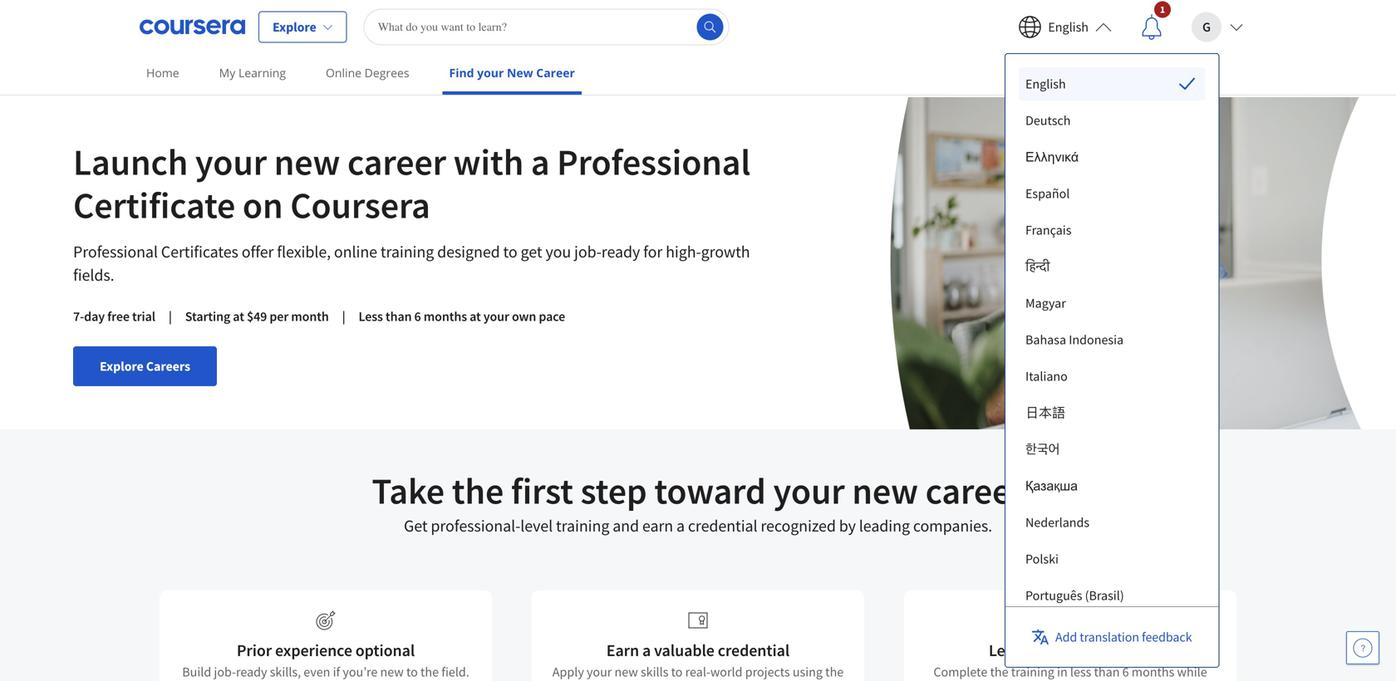 Task type: locate. For each thing, give the bounding box(es) containing it.
1 horizontal spatial months
[[1132, 664, 1175, 681]]

first
[[511, 468, 574, 514]]

english up 'deutsch'
[[1026, 76, 1066, 92]]

1 vertical spatial months
[[1132, 664, 1175, 681]]

0 horizontal spatial to
[[407, 664, 418, 681]]

0 vertical spatial professional
[[557, 139, 751, 185]]

0 horizontal spatial job-
[[214, 664, 236, 681]]

new
[[507, 65, 533, 81]]

feedback
[[1142, 629, 1193, 646]]

english button
[[1005, 0, 1126, 54]]

the inside the take the first step toward your new career get professional-level training and earn a credential recognized by leading companies.
[[452, 468, 504, 514]]

ready down prior
[[236, 664, 267, 681]]

prior
[[237, 641, 272, 661]]

at left the $49
[[233, 308, 244, 325]]

at left "add"
[[1033, 641, 1047, 661]]

menu
[[1019, 67, 1206, 682]]

you
[[546, 242, 571, 262]]

by
[[840, 516, 856, 537]]

experience
[[275, 641, 352, 661]]

1 horizontal spatial career
[[926, 468, 1025, 514]]

credential down toward
[[688, 516, 758, 537]]

the right using
[[826, 664, 844, 681]]

month | less
[[291, 308, 383, 325]]

designed
[[437, 242, 500, 262]]

1 horizontal spatial pace
[[1119, 641, 1153, 661]]

0 horizontal spatial ready
[[236, 664, 267, 681]]

1 horizontal spatial own
[[1086, 641, 1116, 661]]

than down professional certificates offer flexible, online training designed to get you job-ready for high-growth fields.
[[386, 308, 412, 325]]

2 vertical spatial training
[[1012, 664, 1055, 681]]

months down professional certificates offer flexible, online training designed to get you job-ready for high-growth fields.
[[424, 308, 467, 325]]

0 vertical spatial a
[[531, 139, 550, 185]]

0 horizontal spatial pace
[[539, 308, 566, 325]]

professional inside professional certificates offer flexible, online training designed to get you job-ready for high-growth fields.
[[73, 242, 158, 262]]

1 vertical spatial own
[[1086, 641, 1116, 661]]

pace
[[539, 308, 566, 325], [1119, 641, 1153, 661]]

learn at your own pace complete the training in less than 6 months while
[[934, 641, 1208, 682]]

1 horizontal spatial at
[[470, 308, 481, 325]]

1 horizontal spatial to
[[503, 242, 518, 262]]

None search field
[[364, 9, 730, 45]]

job- right you
[[575, 242, 602, 262]]

1 vertical spatial credential
[[718, 641, 790, 661]]

0 vertical spatial job-
[[575, 242, 602, 262]]

take
[[372, 468, 445, 514]]

1 horizontal spatial professional
[[557, 139, 751, 185]]

1 vertical spatial job-
[[214, 664, 236, 681]]

career
[[348, 139, 446, 185], [926, 468, 1025, 514]]

projects
[[746, 664, 790, 681]]

қазақша
[[1026, 478, 1078, 495]]

0 vertical spatial months
[[424, 308, 467, 325]]

1 horizontal spatial than
[[1095, 664, 1120, 681]]

earn a valuable credential apply your new skills to real-world projects using the
[[553, 641, 844, 682]]

your inside the take the first step toward your new career get professional-level training and earn a credential recognized by leading companies.
[[774, 468, 845, 514]]

than right less
[[1095, 664, 1120, 681]]

italiano
[[1026, 368, 1068, 385]]

flexible,
[[277, 242, 331, 262]]

1 vertical spatial than
[[1095, 664, 1120, 681]]

1 horizontal spatial 6
[[1123, 664, 1130, 681]]

valuable
[[654, 641, 715, 661]]

training right online
[[381, 242, 434, 262]]

career inside "launch your new career with a professional certificate on coursera"
[[348, 139, 446, 185]]

a up "skills"
[[643, 641, 651, 661]]

the inside the learn at your own pace complete the training in less than 6 months while
[[991, 664, 1009, 681]]

at
[[233, 308, 244, 325], [470, 308, 481, 325], [1033, 641, 1047, 661]]

1 vertical spatial a
[[677, 516, 685, 537]]

(brasil)
[[1086, 588, 1125, 604]]

your inside "launch your new career with a professional certificate on coursera"
[[195, 139, 267, 185]]

0 vertical spatial career
[[348, 139, 446, 185]]

हिन्दी
[[1026, 259, 1051, 275]]

2 horizontal spatial at
[[1033, 641, 1047, 661]]

0 horizontal spatial months
[[424, 308, 467, 325]]

english
[[1049, 19, 1089, 35], [1026, 76, 1066, 92]]

0 vertical spatial english
[[1049, 19, 1089, 35]]

0 horizontal spatial professional
[[73, 242, 158, 262]]

pace inside the learn at your own pace complete the training in less than 6 months while
[[1119, 641, 1153, 661]]

1 vertical spatial english
[[1026, 76, 1066, 92]]

1 vertical spatial 6
[[1123, 664, 1130, 681]]

1 vertical spatial ready
[[236, 664, 267, 681]]

on
[[243, 182, 283, 228]]

2 horizontal spatial a
[[677, 516, 685, 537]]

step
[[581, 468, 647, 514]]

own up less
[[1086, 641, 1116, 661]]

1 vertical spatial career
[[926, 468, 1025, 514]]

training left and
[[556, 516, 610, 537]]

the
[[452, 468, 504, 514], [421, 664, 439, 681], [826, 664, 844, 681], [991, 664, 1009, 681]]

new
[[274, 139, 340, 185], [853, 468, 919, 514], [380, 664, 404, 681], [615, 664, 638, 681]]

find your new career
[[449, 65, 575, 81]]

training left the in
[[1012, 664, 1055, 681]]

a inside earn a valuable credential apply your new skills to real-world projects using the
[[643, 641, 651, 661]]

training inside the take the first step toward your new career get professional-level training and earn a credential recognized by leading companies.
[[556, 516, 610, 537]]

job- inside professional certificates offer flexible, online training designed to get you job-ready for high-growth fields.
[[575, 242, 602, 262]]

your inside the learn at your own pace complete the training in less than 6 months while
[[1050, 641, 1082, 661]]

$49
[[247, 308, 267, 325]]

a right earn
[[677, 516, 685, 537]]

0 horizontal spatial own
[[512, 308, 537, 325]]

to
[[503, 242, 518, 262], [407, 664, 418, 681], [671, 664, 683, 681]]

1 horizontal spatial a
[[643, 641, 651, 661]]

2 horizontal spatial training
[[1012, 664, 1055, 681]]

months
[[424, 308, 467, 325], [1132, 664, 1175, 681]]

at inside the learn at your own pace complete the training in less than 6 months while
[[1033, 641, 1047, 661]]

to left the real-
[[671, 664, 683, 681]]

menu containing english
[[1019, 67, 1206, 682]]

2 horizontal spatial to
[[671, 664, 683, 681]]

1 horizontal spatial job-
[[575, 242, 602, 262]]

ready left "for"
[[602, 242, 640, 262]]

leading
[[860, 516, 910, 537]]

0 vertical spatial ready
[[602, 242, 640, 262]]

credential up the projects at the bottom of the page
[[718, 641, 790, 661]]

my
[[219, 65, 236, 81]]

the up professional-
[[452, 468, 504, 514]]

career inside the take the first step toward your new career get professional-level training and earn a credential recognized by leading companies.
[[926, 468, 1025, 514]]

for
[[644, 242, 663, 262]]

field.
[[442, 664, 470, 681]]

english inside button
[[1049, 19, 1089, 35]]

a right with
[[531, 139, 550, 185]]

1 vertical spatial professional
[[73, 242, 158, 262]]

add translation feedback button
[[1019, 621, 1206, 654]]

professional
[[557, 139, 751, 185], [73, 242, 158, 262]]

job- inside 'prior experience optional build job-ready skills, even if you're new to the field.'
[[214, 664, 236, 681]]

professional inside "launch your new career with a professional certificate on coursera"
[[557, 139, 751, 185]]

own
[[512, 308, 537, 325], [1086, 641, 1116, 661]]

6
[[415, 308, 421, 325], [1123, 664, 1130, 681]]

magyar
[[1026, 295, 1067, 312]]

6 down add translation feedback
[[1123, 664, 1130, 681]]

to left the get
[[503, 242, 518, 262]]

certificate
[[73, 182, 235, 228]]

polski
[[1026, 551, 1059, 568]]

skills,
[[270, 664, 301, 681]]

the left field. on the left bottom of page
[[421, 664, 439, 681]]

bahasa
[[1026, 332, 1067, 348]]

a inside "launch your new career with a professional certificate on coursera"
[[531, 139, 550, 185]]

learning
[[239, 65, 286, 81]]

job- right "build"
[[214, 664, 236, 681]]

1 horizontal spatial ready
[[602, 242, 640, 262]]

0 horizontal spatial 6
[[415, 308, 421, 325]]

earn
[[607, 641, 639, 661]]

online
[[326, 65, 362, 81]]

nederlands
[[1026, 515, 1090, 531]]

the inside earn a valuable credential apply your new skills to real-world projects using the
[[826, 664, 844, 681]]

career
[[537, 65, 575, 81]]

at down designed
[[470, 308, 481, 325]]

0 horizontal spatial career
[[348, 139, 446, 185]]

6 down professional certificates offer flexible, online training designed to get you job-ready for high-growth fields.
[[415, 308, 421, 325]]

explore
[[100, 358, 144, 375]]

new inside 'prior experience optional build job-ready skills, even if you're new to the field.'
[[380, 664, 404, 681]]

own down the get
[[512, 308, 537, 325]]

2 vertical spatial a
[[643, 641, 651, 661]]

to down the optional
[[407, 664, 418, 681]]

new inside the take the first step toward your new career get professional-level training and earn a credential recognized by leading companies.
[[853, 468, 919, 514]]

0 vertical spatial than
[[386, 308, 412, 325]]

0 horizontal spatial a
[[531, 139, 550, 185]]

the down learn
[[991, 664, 1009, 681]]

7-day free trial | starting at $49 per month | less than 6 months at your own pace
[[73, 308, 566, 325]]

1 vertical spatial pace
[[1119, 641, 1153, 661]]

months down feedback
[[1132, 664, 1175, 681]]

your
[[477, 65, 504, 81], [195, 139, 267, 185], [484, 308, 510, 325], [774, 468, 845, 514], [1050, 641, 1082, 661], [587, 664, 612, 681]]

0 vertical spatial training
[[381, 242, 434, 262]]

english up english 'radio item'
[[1049, 19, 1089, 35]]

0 vertical spatial credential
[[688, 516, 758, 537]]

0 horizontal spatial training
[[381, 242, 434, 262]]

get
[[404, 516, 428, 537]]

your inside earn a valuable credential apply your new skills to real-world projects using the
[[587, 664, 612, 681]]

fields.
[[73, 265, 114, 286]]

1 horizontal spatial training
[[556, 516, 610, 537]]

coursera
[[290, 182, 431, 228]]

training
[[381, 242, 434, 262], [556, 516, 610, 537], [1012, 664, 1055, 681]]

0 vertical spatial own
[[512, 308, 537, 325]]

1 vertical spatial training
[[556, 516, 610, 537]]

deutsch
[[1026, 112, 1071, 129]]

online
[[334, 242, 377, 262]]



Task type: describe. For each thing, give the bounding box(es) containing it.
home
[[146, 65, 179, 81]]

my learning link
[[213, 54, 293, 91]]

high-
[[666, 242, 701, 262]]

with
[[454, 139, 524, 185]]

online degrees
[[326, 65, 410, 81]]

english inside 'radio item'
[[1026, 76, 1066, 92]]

ready inside professional certificates offer flexible, online training designed to get you job-ready for high-growth fields.
[[602, 242, 640, 262]]

real-
[[686, 664, 711, 681]]

to inside professional certificates offer flexible, online training designed to get you job-ready for high-growth fields.
[[503, 242, 518, 262]]

translation
[[1080, 629, 1140, 646]]

per
[[270, 308, 289, 325]]

than inside the learn at your own pace complete the training in less than 6 months while
[[1095, 664, 1120, 681]]

build
[[182, 664, 211, 681]]

less
[[1071, 664, 1092, 681]]

español
[[1026, 185, 1070, 202]]

to inside 'prior experience optional build job-ready skills, even if you're new to the field.'
[[407, 664, 418, 681]]

0 vertical spatial 6
[[415, 308, 421, 325]]

bahasa indonesia
[[1026, 332, 1124, 348]]

world
[[711, 664, 743, 681]]

português (brasil)
[[1026, 588, 1125, 604]]

earn
[[643, 516, 674, 537]]

while
[[1178, 664, 1208, 681]]

français
[[1026, 222, 1072, 239]]

degrees
[[365, 65, 410, 81]]

using
[[793, 664, 823, 681]]

in
[[1058, 664, 1068, 681]]

months inside the learn at your own pace complete the training in less than 6 months while
[[1132, 664, 1175, 681]]

careers
[[146, 358, 190, 375]]

launch
[[73, 139, 188, 185]]

skills
[[641, 664, 669, 681]]

credential inside earn a valuable credential apply your new skills to real-world projects using the
[[718, 641, 790, 661]]

online degrees link
[[319, 54, 416, 91]]

the inside 'prior experience optional build job-ready skills, even if you're new to the field.'
[[421, 664, 439, 681]]

professional certificates offer flexible, online training designed to get you job-ready for high-growth fields.
[[73, 242, 750, 286]]

6 inside the learn at your own pace complete the training in less than 6 months while
[[1123, 664, 1130, 681]]

english radio item
[[1019, 67, 1206, 101]]

and
[[613, 516, 639, 537]]

day
[[84, 308, 105, 325]]

help center image
[[1354, 639, 1374, 659]]

even
[[304, 664, 330, 681]]

learn
[[989, 641, 1029, 661]]

optional
[[356, 641, 415, 661]]

training inside the learn at your own pace complete the training in less than 6 months while
[[1012, 664, 1055, 681]]

ready inside 'prior experience optional build job-ready skills, even if you're new to the field.'
[[236, 664, 267, 681]]

if
[[333, 664, 340, 681]]

take the first step toward your new career get professional-level training and earn a credential recognized by leading companies.
[[372, 468, 1025, 537]]

toward
[[655, 468, 766, 514]]

ελληνικά
[[1026, 149, 1079, 165]]

new inside "launch your new career with a professional certificate on coursera"
[[274, 139, 340, 185]]

new inside earn a valuable credential apply your new skills to real-world projects using the
[[615, 664, 638, 681]]

credential inside the take the first step toward your new career get professional-level training and earn a credential recognized by leading companies.
[[688, 516, 758, 537]]

complete
[[934, 664, 988, 681]]

0 vertical spatial pace
[[539, 308, 566, 325]]

7-
[[73, 308, 84, 325]]

apply
[[553, 664, 584, 681]]

0 horizontal spatial than
[[386, 308, 412, 325]]

a inside the take the first step toward your new career get professional-level training and earn a credential recognized by leading companies.
[[677, 516, 685, 537]]

find your new career link
[[443, 54, 582, 95]]

launch your new career with a professional certificate on coursera
[[73, 139, 751, 228]]

home link
[[140, 54, 186, 91]]

to inside earn a valuable credential apply your new skills to real-world projects using the
[[671, 664, 683, 681]]

日本語
[[1026, 405, 1066, 422]]

1 button
[[1126, 0, 1179, 54]]

level
[[521, 516, 553, 537]]

add
[[1056, 629, 1078, 646]]

1
[[1161, 3, 1166, 16]]

get
[[521, 242, 543, 262]]

add translation feedback
[[1056, 629, 1193, 646]]

explore careers
[[100, 358, 190, 375]]

certificates
[[161, 242, 238, 262]]

0 horizontal spatial at
[[233, 308, 244, 325]]

português
[[1026, 588, 1083, 604]]

free
[[107, 308, 130, 325]]

you're
[[343, 664, 378, 681]]

own inside the learn at your own pace complete the training in less than 6 months while
[[1086, 641, 1116, 661]]

explore careers link
[[73, 347, 217, 387]]

coursera image
[[140, 14, 245, 40]]

training inside professional certificates offer flexible, online training designed to get you job-ready for high-growth fields.
[[381, 242, 434, 262]]

offer
[[242, 242, 274, 262]]

find
[[449, 65, 474, 81]]

growth
[[701, 242, 750, 262]]

professional-
[[431, 516, 521, 537]]

한국어
[[1026, 441, 1061, 458]]

prior experience optional build job-ready skills, even if you're new to the field.
[[182, 641, 470, 681]]

indonesia
[[1069, 332, 1124, 348]]

my learning
[[219, 65, 286, 81]]

companies.
[[914, 516, 993, 537]]



Task type: vqa. For each thing, say whether or not it's contained in the screenshot.
"University"
no



